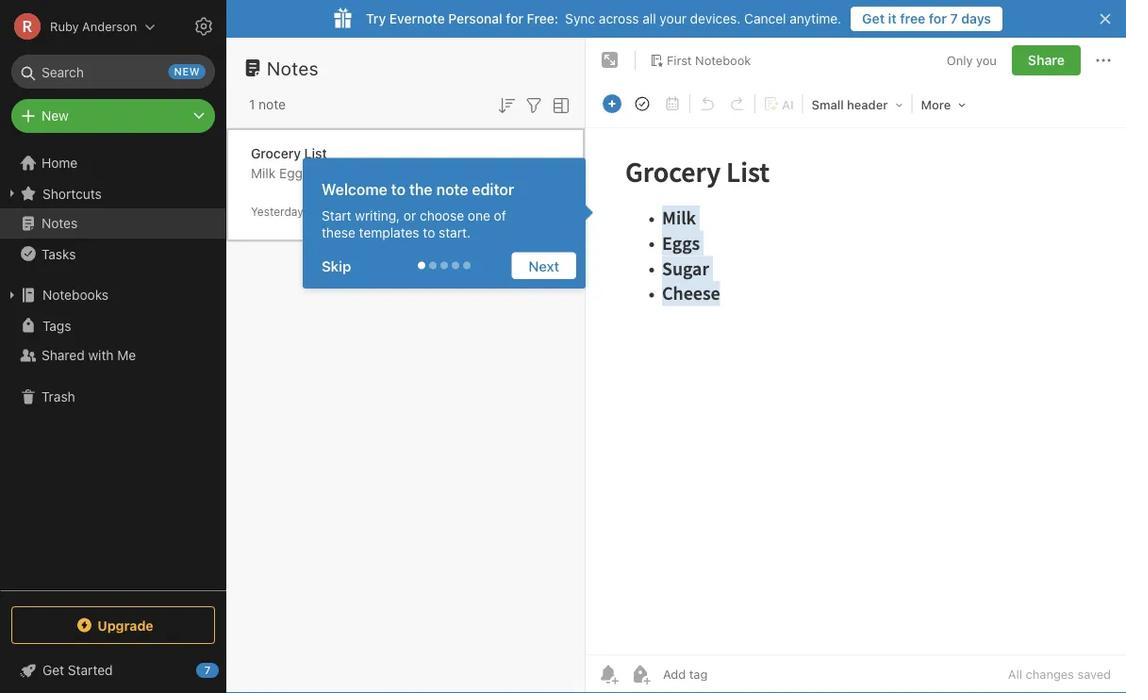 Task type: describe. For each thing, give the bounding box(es) containing it.
sync
[[565, 11, 595, 26]]

Search text field
[[25, 55, 202, 89]]

first
[[667, 53, 692, 67]]

note inside welcome to the note editor start writing, or choose one of these templates to start.
[[436, 180, 468, 198]]

first notebook
[[667, 53, 751, 67]]

milk eggs sugar cheese
[[251, 166, 398, 181]]

7
[[950, 11, 958, 26]]

small header
[[812, 98, 888, 112]]

for for 7
[[929, 11, 947, 26]]

first notebook button
[[643, 47, 758, 74]]

it
[[888, 11, 897, 26]]

try evernote personal for free: sync across all your devices. cancel anytime.
[[366, 11, 841, 26]]

try
[[366, 11, 386, 26]]

next button
[[511, 252, 576, 279]]

you
[[976, 53, 997, 67]]

start.
[[439, 224, 471, 240]]

more
[[921, 98, 951, 112]]

1 horizontal spatial to
[[423, 224, 435, 240]]

tasks button
[[0, 239, 225, 269]]

share
[[1028, 52, 1065, 68]]

tags button
[[0, 310, 225, 340]]

only you
[[947, 53, 997, 67]]

1 note
[[249, 97, 286, 112]]

task image
[[629, 91, 655, 117]]

notebook
[[695, 53, 751, 67]]

cancel
[[744, 11, 786, 26]]

notebooks link
[[0, 280, 225, 310]]

tasks
[[41, 246, 76, 261]]

saved
[[1077, 667, 1111, 681]]

free:
[[527, 11, 558, 26]]

0 vertical spatial note
[[259, 97, 286, 112]]

expand notebooks image
[[5, 288, 20, 303]]

only
[[947, 53, 973, 67]]

all
[[1008, 667, 1022, 681]]

trash link
[[0, 382, 225, 412]]

click to collapse image
[[219, 658, 233, 681]]

templates
[[359, 224, 419, 240]]

0 horizontal spatial to
[[391, 180, 406, 198]]

add a reminder image
[[597, 663, 620, 686]]

Note Editor text field
[[586, 128, 1126, 654]]

for for free:
[[506, 11, 523, 26]]

tags
[[42, 318, 71, 333]]

expand note image
[[599, 49, 621, 72]]

skip
[[322, 257, 351, 274]]

Heading level field
[[805, 91, 910, 118]]

evernote
[[389, 11, 445, 26]]

one
[[468, 207, 490, 223]]

note list element
[[226, 38, 586, 693]]

shortcuts button
[[0, 178, 225, 208]]

devices.
[[690, 11, 741, 26]]

free
[[900, 11, 925, 26]]

sugar
[[313, 166, 349, 181]]

editor
[[472, 180, 514, 198]]



Task type: locate. For each thing, give the bounding box(es) containing it.
upgrade button
[[11, 606, 215, 644]]

0 horizontal spatial note
[[259, 97, 286, 112]]

get it free for 7 days button
[[851, 7, 1002, 31]]

1 horizontal spatial note
[[436, 180, 468, 198]]

notes up 1 note
[[267, 57, 319, 79]]

with
[[88, 348, 114, 363]]

new button
[[11, 99, 215, 133]]

for
[[506, 11, 523, 26], [929, 11, 947, 26]]

grocery
[[251, 146, 301, 161]]

small
[[812, 98, 844, 112]]

to
[[391, 180, 406, 198], [423, 224, 435, 240]]

anytime.
[[790, 11, 841, 26]]

note right 1
[[259, 97, 286, 112]]

notes link
[[0, 208, 225, 239]]

start
[[322, 207, 351, 223]]

for left the 7
[[929, 11, 947, 26]]

welcome to the note editor start writing, or choose one of these templates to start.
[[322, 180, 514, 240]]

get it free for 7 days
[[862, 11, 991, 26]]

More field
[[914, 91, 973, 118]]

1 vertical spatial to
[[423, 224, 435, 240]]

all changes saved
[[1008, 667, 1111, 681]]

days
[[961, 11, 991, 26]]

yesterday
[[251, 205, 303, 218]]

welcome
[[322, 180, 387, 198]]

all
[[642, 11, 656, 26]]

1
[[249, 97, 255, 112]]

trash
[[41, 389, 75, 405]]

your
[[660, 11, 686, 26]]

Add tag field
[[661, 666, 803, 682]]

upgrade
[[97, 617, 153, 633]]

1 for from the left
[[506, 11, 523, 26]]

settings image
[[192, 15, 215, 38]]

to left the
[[391, 180, 406, 198]]

or
[[404, 207, 416, 223]]

1 vertical spatial note
[[436, 180, 468, 198]]

eggs
[[279, 166, 309, 181]]

for inside button
[[929, 11, 947, 26]]

changes
[[1026, 667, 1074, 681]]

to down choose
[[423, 224, 435, 240]]

0 horizontal spatial for
[[506, 11, 523, 26]]

list
[[304, 146, 327, 161]]

1 horizontal spatial notes
[[267, 57, 319, 79]]

0 vertical spatial notes
[[267, 57, 319, 79]]

header
[[847, 98, 888, 112]]

2 for from the left
[[929, 11, 947, 26]]

shared with me
[[41, 348, 136, 363]]

personal
[[448, 11, 502, 26]]

grocery list
[[251, 146, 327, 161]]

shared
[[41, 348, 85, 363]]

tree
[[0, 148, 226, 589]]

None search field
[[25, 55, 202, 89]]

notes inside "link"
[[41, 215, 78, 231]]

for left free:
[[506, 11, 523, 26]]

milk
[[251, 166, 276, 181]]

shortcuts
[[42, 186, 102, 201]]

the
[[409, 180, 433, 198]]

1 horizontal spatial for
[[929, 11, 947, 26]]

shared with me link
[[0, 340, 225, 371]]

0 horizontal spatial notes
[[41, 215, 78, 231]]

of
[[494, 207, 506, 223]]

share button
[[1012, 45, 1081, 75]]

1 vertical spatial notes
[[41, 215, 78, 231]]

home
[[41, 155, 78, 171]]

cheese
[[352, 166, 398, 181]]

note up choose
[[436, 180, 468, 198]]

next
[[528, 257, 559, 274]]

tree containing home
[[0, 148, 226, 589]]

new
[[41, 108, 69, 124]]

notes inside 'note list' element
[[267, 57, 319, 79]]

choose
[[420, 207, 464, 223]]

note window element
[[586, 38, 1126, 693]]

add tag image
[[629, 663, 652, 686]]

Insert field
[[598, 91, 626, 117]]

across
[[599, 11, 639, 26]]

notes
[[267, 57, 319, 79], [41, 215, 78, 231]]

skip button
[[312, 252, 368, 279]]

home link
[[0, 148, 226, 178]]

writing,
[[355, 207, 400, 223]]

note
[[259, 97, 286, 112], [436, 180, 468, 198]]

these
[[322, 224, 355, 240]]

notebooks
[[42, 287, 109, 303]]

0 vertical spatial to
[[391, 180, 406, 198]]

notes up tasks
[[41, 215, 78, 231]]

get
[[862, 11, 885, 26]]

me
[[117, 348, 136, 363]]



Task type: vqa. For each thing, say whether or not it's contained in the screenshot.
the 'of'
yes



